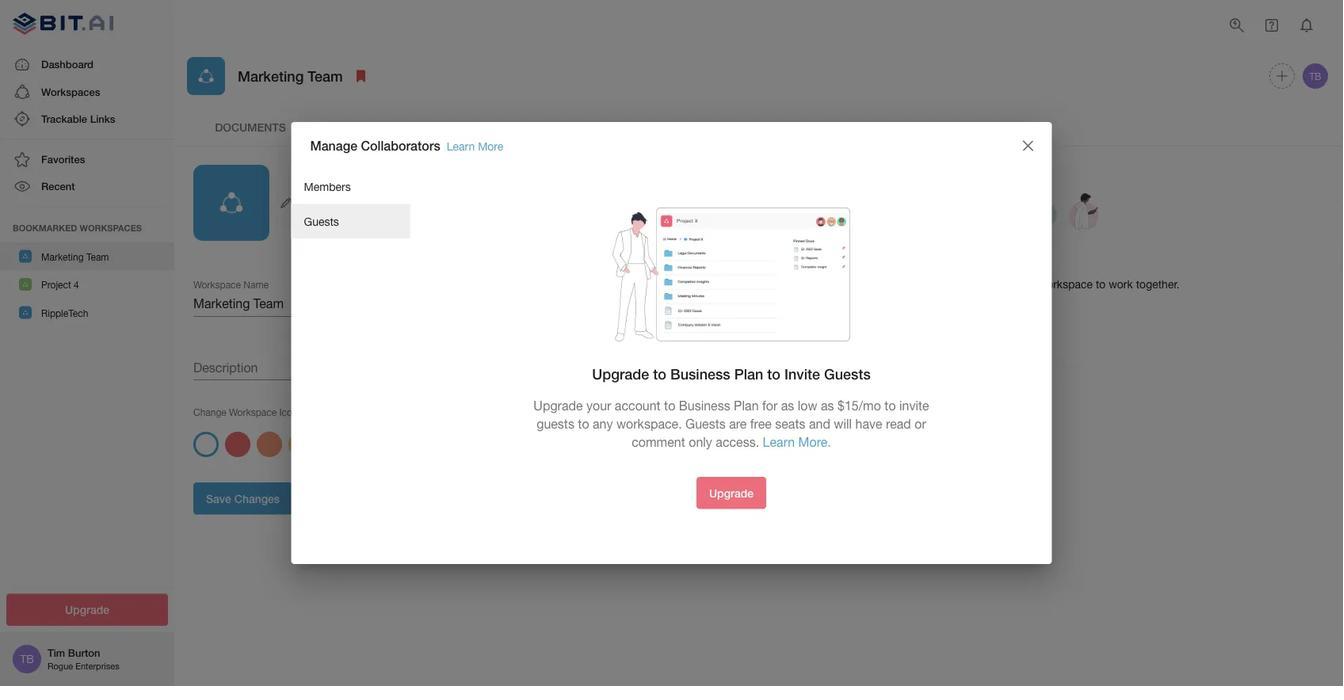 Task type: locate. For each thing, give the bounding box(es) containing it.
guests button
[[291, 204, 410, 239]]

learn left more
[[447, 140, 475, 153]]

or down zone
[[915, 417, 926, 432]]

to right collaborators
[[1005, 278, 1015, 291]]

changes
[[234, 492, 280, 505]]

more
[[478, 140, 504, 153]]

tb inside button
[[1310, 71, 1322, 82]]

upgrade down access.
[[709, 487, 754, 500]]

marketing inside button
[[41, 251, 84, 262]]

1 horizontal spatial learn
[[763, 435, 795, 450]]

as
[[781, 398, 794, 413], [821, 398, 834, 413]]

marketing team up documents link
[[238, 67, 343, 84]]

guests
[[304, 215, 339, 228], [824, 365, 871, 382], [685, 417, 726, 432]]

learn
[[447, 140, 475, 153], [763, 435, 795, 450]]

0 horizontal spatial marketing
[[41, 251, 84, 262]]

0 horizontal spatial or
[[884, 278, 894, 291]]

rippletech
[[41, 308, 88, 319]]

1 horizontal spatial this
[[1018, 278, 1036, 291]]

together.
[[1137, 278, 1180, 291]]

workspace
[[229, 407, 277, 418]]

favorites
[[41, 153, 85, 165]]

team inside button
[[86, 251, 109, 262]]

guests inside the upgrade your account to business plan for as low as $15/mo to invite guests to any workspace. guests are free seats and will have read or comment only access.
[[685, 417, 726, 432]]

rippletech button
[[0, 299, 174, 327]]

0 horizontal spatial team
[[86, 251, 109, 262]]

add or remove collaborators to this workspace to work together.
[[861, 278, 1180, 291]]

marketing
[[238, 67, 304, 84], [41, 251, 84, 262]]

$15/mo
[[838, 398, 881, 413]]

1 vertical spatial marketing
[[41, 251, 84, 262]]

business
[[670, 365, 730, 382], [679, 398, 730, 413]]

upgrade up guests on the left of page
[[533, 398, 583, 413]]

1 as from the left
[[781, 398, 794, 413]]

0 vertical spatial tb
[[1310, 71, 1322, 82]]

guests inside guests button
[[304, 215, 339, 228]]

access.
[[716, 435, 759, 450]]

your
[[586, 398, 611, 413]]

business up the 'only'
[[679, 398, 730, 413]]

recent button
[[0, 173, 174, 200]]

1 vertical spatial plan
[[734, 398, 759, 413]]

upgrade button down access.
[[696, 477, 766, 510]]

upgrade
[[592, 365, 649, 382], [533, 398, 583, 413], [709, 487, 754, 500], [65, 604, 109, 617]]

plan up for
[[734, 365, 763, 382]]

as right low
[[821, 398, 834, 413]]

marketing team button
[[0, 242, 174, 270]]

save changes
[[206, 492, 280, 505]]

2 as from the left
[[821, 398, 834, 413]]

this down invite
[[895, 420, 913, 433]]

0 horizontal spatial learn
[[447, 140, 475, 153]]

guests up the $15/mo
[[824, 365, 871, 382]]

low
[[798, 398, 817, 413]]

tab list
[[187, 108, 1331, 146]]

marketing team
[[238, 67, 343, 84], [41, 251, 109, 262]]

0 vertical spatial or
[[884, 278, 894, 291]]

1 vertical spatial tb
[[20, 653, 34, 666]]

tb
[[1310, 71, 1322, 82], [20, 653, 34, 666]]

0 horizontal spatial guests
[[304, 215, 339, 228]]

to left any
[[578, 417, 589, 432]]

insights link
[[441, 108, 568, 146]]

marketing up documents
[[238, 67, 304, 84]]

project 4 button
[[0, 270, 174, 299]]

seats
[[775, 417, 805, 432]]

1 vertical spatial guests
[[824, 365, 871, 382]]

favorites button
[[0, 146, 174, 173]]

0 vertical spatial upgrade button
[[696, 477, 766, 510]]

dashboard
[[41, 58, 94, 71]]

team up project 4 button
[[86, 251, 109, 262]]

plan up the are
[[734, 398, 759, 413]]

1 vertical spatial team
[[86, 251, 109, 262]]

upgrade inside the upgrade your account to business plan for as low as $15/mo to invite guests to any workspace. guests are free seats and will have read or comment only access.
[[533, 398, 583, 413]]

tb button
[[1301, 61, 1331, 91]]

0 horizontal spatial as
[[781, 398, 794, 413]]

1 vertical spatial this
[[895, 420, 913, 433]]

1 horizontal spatial tb
[[1310, 71, 1322, 82]]

change workspace icon color
[[193, 407, 323, 418]]

business inside the upgrade your account to business plan for as low as $15/mo to invite guests to any workspace. guests are free seats and will have read or comment only access.
[[679, 398, 730, 413]]

upgrade button up burton
[[6, 594, 168, 626]]

0 horizontal spatial upgrade button
[[6, 594, 168, 626]]

to up workspace.
[[664, 398, 675, 413]]

1 vertical spatial or
[[915, 417, 926, 432]]

upgrade button
[[696, 477, 766, 510], [6, 594, 168, 626]]

1 horizontal spatial upgrade button
[[696, 477, 766, 510]]

guests up the 'only'
[[685, 417, 726, 432]]

plan inside the upgrade your account to business plan for as low as $15/mo to invite guests to any workspace. guests are free seats and will have read or comment only access.
[[734, 398, 759, 413]]

learn inside manage collaborators learn more
[[447, 140, 475, 153]]

project
[[41, 280, 71, 291]]

have
[[855, 417, 882, 432]]

marketing up 'project 4'
[[41, 251, 84, 262]]

0 vertical spatial guests
[[304, 215, 339, 228]]

0 vertical spatial learn
[[447, 140, 475, 153]]

trackable links button
[[0, 105, 174, 133]]

workspaces
[[41, 85, 100, 98]]

delete
[[861, 420, 892, 433]]

plan
[[734, 365, 763, 382], [734, 398, 759, 413]]

to
[[1005, 278, 1015, 291], [1096, 278, 1106, 291], [653, 365, 666, 382], [767, 365, 780, 382], [664, 398, 675, 413], [885, 398, 896, 413], [578, 417, 589, 432]]

0 vertical spatial team
[[308, 67, 343, 84]]

or
[[884, 278, 894, 291], [915, 417, 926, 432]]

settings
[[604, 120, 658, 133]]

project 4
[[41, 280, 79, 291]]

1 vertical spatial business
[[679, 398, 730, 413]]

1 horizontal spatial guests
[[685, 417, 726, 432]]

business up the upgrade your account to business plan for as low as $15/mo to invite guests to any workspace. guests are free seats and will have read or comment only access.
[[670, 365, 730, 382]]

save
[[206, 492, 231, 505]]

any
[[593, 417, 613, 432]]

team left remove bookmark image
[[308, 67, 343, 84]]

upgrade to business plan to invite guests dialog
[[291, 122, 1052, 564]]

content library
[[326, 120, 429, 133]]

will
[[834, 417, 852, 432]]

this
[[1018, 278, 1036, 291], [895, 420, 913, 433]]

1 vertical spatial marketing team
[[41, 251, 109, 262]]

team
[[308, 67, 343, 84], [86, 251, 109, 262]]

0 vertical spatial marketing team
[[238, 67, 343, 84]]

learn down seats
[[763, 435, 795, 450]]

bookmarked workspaces
[[13, 223, 142, 233]]

this left workspace
[[1018, 278, 1036, 291]]

guests down "members"
[[304, 215, 339, 228]]

and
[[809, 417, 830, 432]]

danger zone delete this workspace?
[[861, 398, 977, 433]]

1 horizontal spatial or
[[915, 417, 926, 432]]

0 horizontal spatial marketing team
[[41, 251, 109, 262]]

1 horizontal spatial marketing team
[[238, 67, 343, 84]]

tim burton rogue enterprises
[[48, 647, 119, 672]]

dashboard button
[[0, 51, 174, 78]]

2 vertical spatial guests
[[685, 417, 726, 432]]

as right for
[[781, 398, 794, 413]]

invite
[[784, 365, 820, 382]]

or right add
[[884, 278, 894, 291]]

color
[[300, 407, 323, 418]]

tim
[[48, 647, 65, 659]]

bookmarked
[[13, 223, 77, 233]]

1 horizontal spatial as
[[821, 398, 834, 413]]

0 horizontal spatial this
[[895, 420, 913, 433]]

marketing team up 4
[[41, 251, 109, 262]]

0 vertical spatial marketing
[[238, 67, 304, 84]]



Task type: vqa. For each thing, say whether or not it's contained in the screenshot.
the bottom Learn
yes



Task type: describe. For each thing, give the bounding box(es) containing it.
0 horizontal spatial tb
[[20, 653, 34, 666]]

members button
[[291, 170, 410, 204]]

Workspace Description text field
[[193, 355, 753, 381]]

burton
[[68, 647, 100, 659]]

trackable links
[[41, 113, 115, 125]]

collaborators
[[937, 278, 1002, 291]]

upgrade your account to business plan for as low as $15/mo to invite guests to any workspace. guests are free seats and will have read or comment only access.
[[533, 398, 929, 450]]

danger
[[861, 398, 903, 413]]

Workspace Name text field
[[193, 292, 753, 317]]

1 vertical spatial learn
[[763, 435, 795, 450]]

2 horizontal spatial guests
[[824, 365, 871, 382]]

only
[[689, 435, 712, 450]]

this inside the danger zone delete this workspace?
[[895, 420, 913, 433]]

1 horizontal spatial marketing
[[238, 67, 304, 84]]

recent
[[41, 180, 75, 193]]

free
[[750, 417, 772, 432]]

to up read in the bottom of the page
[[885, 398, 896, 413]]

account
[[615, 398, 660, 413]]

0 vertical spatial this
[[1018, 278, 1036, 291]]

comment
[[632, 435, 685, 450]]

trackable
[[41, 113, 87, 125]]

remove bookmark image
[[352, 67, 371, 86]]

manage
[[310, 138, 358, 153]]

more.
[[798, 435, 831, 450]]

workspaces button
[[0, 78, 174, 105]]

upgrade up burton
[[65, 604, 109, 617]]

documents link
[[187, 108, 314, 146]]

are
[[729, 417, 747, 432]]

workspace.
[[616, 417, 682, 432]]

insights
[[478, 120, 530, 133]]

to up the account
[[653, 365, 666, 382]]

learn more. link
[[763, 435, 831, 450]]

manage collaborators learn more
[[310, 138, 504, 153]]

library
[[382, 120, 429, 133]]

or inside the upgrade your account to business plan for as low as $15/mo to invite guests to any workspace. guests are free seats and will have read or comment only access.
[[915, 417, 926, 432]]

work
[[1109, 278, 1133, 291]]

0 vertical spatial plan
[[734, 365, 763, 382]]

add
[[861, 278, 881, 291]]

links
[[90, 113, 115, 125]]

guests
[[536, 417, 574, 432]]

save changes button
[[193, 483, 293, 515]]

4
[[74, 280, 79, 291]]

workspace?
[[916, 420, 977, 433]]

documents
[[215, 120, 286, 133]]

1 vertical spatial upgrade button
[[6, 594, 168, 626]]

invite
[[899, 398, 929, 413]]

marketing team inside button
[[41, 251, 109, 262]]

for
[[762, 398, 777, 413]]

settings link
[[568, 108, 694, 146]]

content library link
[[314, 108, 441, 146]]

change
[[193, 407, 227, 418]]

learn more link
[[447, 140, 504, 153]]

members
[[304, 180, 351, 193]]

remove
[[897, 278, 934, 291]]

read
[[886, 417, 911, 432]]

collaborators
[[361, 138, 441, 153]]

content
[[326, 120, 379, 133]]

to left invite
[[767, 365, 780, 382]]

enterprises
[[76, 661, 119, 672]]

rogue
[[48, 661, 73, 672]]

upgrade to business plan to invite guests
[[592, 365, 871, 382]]

0 vertical spatial business
[[670, 365, 730, 382]]

workspaces
[[80, 223, 142, 233]]

zone
[[907, 398, 937, 413]]

to left 'work'
[[1096, 278, 1106, 291]]

icon
[[279, 407, 298, 418]]

upgrade up the account
[[592, 365, 649, 382]]

tab list containing documents
[[187, 108, 1331, 146]]

learn more.
[[763, 435, 831, 450]]

workspace
[[1039, 278, 1093, 291]]

1 horizontal spatial team
[[308, 67, 343, 84]]



